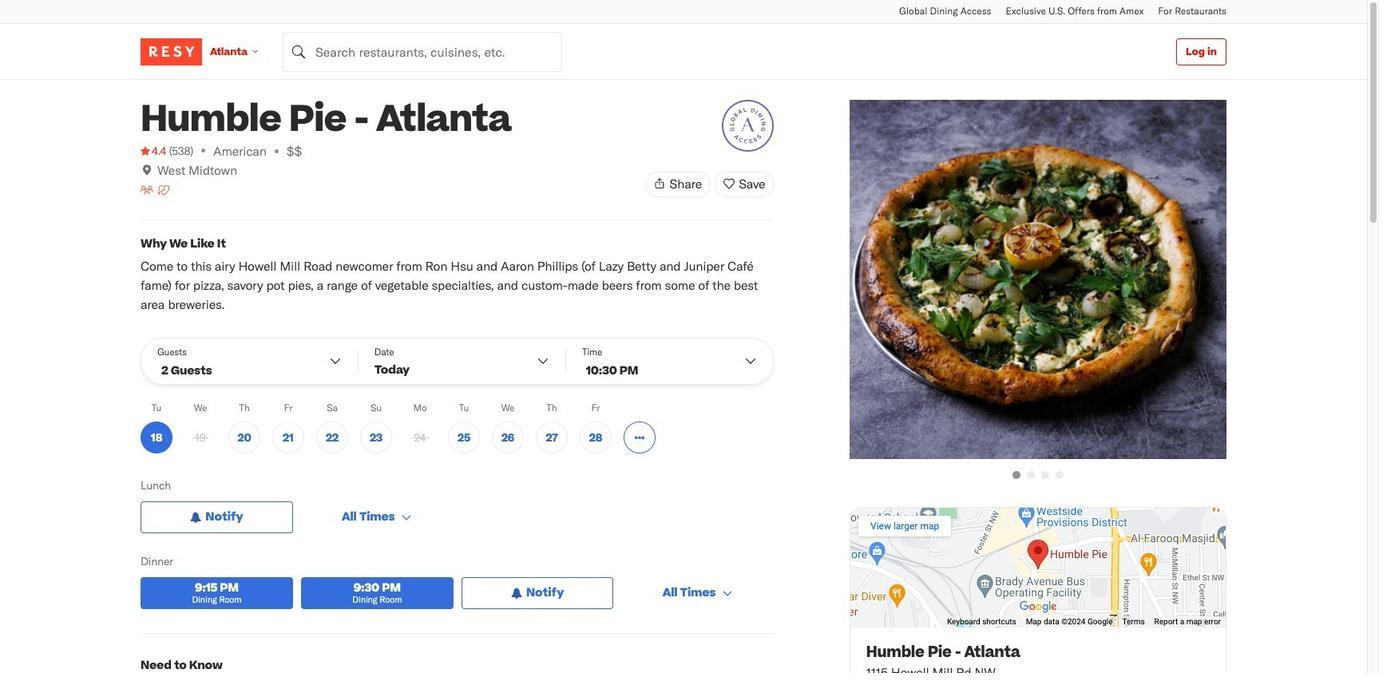 Task type: vqa. For each thing, say whether or not it's contained in the screenshot.
field
yes



Task type: locate. For each thing, give the bounding box(es) containing it.
None field
[[283, 32, 562, 71]]

Search restaurants, cuisines, etc. text field
[[283, 32, 562, 71]]



Task type: describe. For each thing, give the bounding box(es) containing it.
4.4 out of 5 stars image
[[141, 143, 166, 159]]



